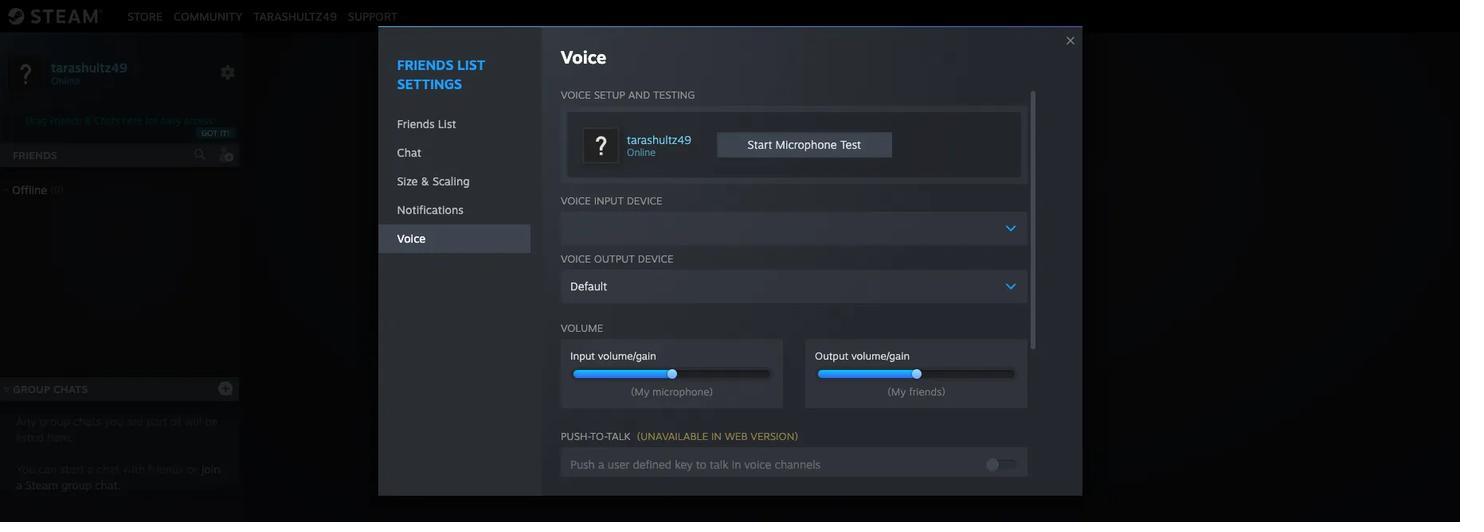 Task type: describe. For each thing, give the bounding box(es) containing it.
click a friend or group chat to start!
[[743, 286, 961, 302]]

start
[[748, 138, 773, 151]]

0 vertical spatial chats
[[94, 115, 120, 127]]

(my for (my friends)
[[888, 386, 907, 398]]

friends for friends list settings
[[397, 56, 454, 73]]

add a friend image
[[217, 146, 234, 163]]

can
[[38, 463, 57, 477]]

(my for (my microphone)
[[631, 386, 650, 398]]

default
[[571, 280, 607, 293]]

group inside "join a steam group chat."
[[61, 479, 92, 493]]

1 vertical spatial input
[[571, 350, 595, 362]]

be
[[205, 415, 218, 429]]

chats
[[73, 415, 101, 429]]

test
[[841, 138, 862, 151]]

size & scaling
[[397, 174, 470, 188]]

friend
[[786, 286, 823, 302]]

setup
[[594, 88, 626, 101]]

list for friends list
[[438, 117, 457, 131]]

a for friend
[[775, 286, 783, 302]]

drag
[[26, 115, 47, 127]]

1 vertical spatial to
[[696, 458, 707, 472]]

0 vertical spatial chat
[[397, 146, 421, 159]]

(my microphone)
[[631, 386, 714, 398]]

1 vertical spatial or
[[187, 463, 198, 477]]

access
[[184, 115, 213, 127]]

any group chats you are part of will be listed here.
[[16, 415, 218, 445]]

notifications
[[397, 203, 464, 217]]

version
[[751, 430, 795, 443]]

scaling
[[433, 174, 470, 188]]

push-
[[561, 430, 590, 443]]

voice for output
[[561, 253, 591, 265]]

a left chat
[[87, 463, 94, 477]]

list for friends list settings
[[458, 56, 486, 73]]

drag friends & chats here for easy access
[[26, 115, 213, 127]]

1 horizontal spatial talk
[[710, 458, 729, 472]]

part
[[146, 415, 167, 429]]

output volume/gain
[[815, 350, 910, 362]]

2 vertical spatial tarashultz49
[[627, 133, 692, 146]]

(
[[637, 430, 641, 443]]

friends for friends
[[13, 149, 57, 162]]

1 horizontal spatial chat
[[883, 286, 910, 302]]

1 horizontal spatial to
[[914, 286, 926, 302]]

(my friends)
[[888, 386, 946, 398]]

voice for setup
[[561, 88, 591, 101]]

start
[[60, 463, 84, 477]]

unavailable
[[641, 430, 709, 443]]

friends list settings
[[397, 56, 486, 92]]

0 horizontal spatial &
[[85, 115, 92, 127]]

collapse chats list image
[[0, 386, 18, 393]]

1 vertical spatial tarashultz49
[[51, 59, 128, 75]]

community link
[[168, 9, 248, 23]]

and
[[629, 88, 650, 101]]

group inside any group chats you are part of will be listed here.
[[39, 415, 70, 429]]

start microphone test button
[[717, 132, 893, 158]]

friends
[[148, 463, 184, 477]]

easy
[[160, 115, 181, 127]]

)
[[795, 430, 799, 443]]

you
[[16, 463, 35, 477]]

join
[[201, 463, 220, 477]]

community
[[174, 9, 243, 23]]

offline
[[12, 183, 47, 197]]

device for voice input device
[[627, 194, 663, 207]]

size
[[397, 174, 418, 188]]

0 horizontal spatial group
[[13, 383, 50, 396]]

friends)
[[910, 386, 946, 398]]

steam
[[25, 479, 58, 493]]

0 vertical spatial input
[[594, 194, 624, 207]]

voice
[[745, 458, 772, 472]]



Task type: locate. For each thing, give the bounding box(es) containing it.
a right the click
[[775, 286, 783, 302]]

1 vertical spatial group
[[13, 383, 50, 396]]

output
[[594, 253, 635, 265], [815, 350, 849, 362]]

0 horizontal spatial chat
[[397, 146, 421, 159]]

you can start a chat with friends or
[[16, 463, 201, 477]]

2 horizontal spatial tarashultz49
[[627, 133, 692, 146]]

0 horizontal spatial output
[[594, 253, 635, 265]]

chat left start!
[[883, 286, 910, 302]]

0 vertical spatial group
[[39, 415, 70, 429]]

0 horizontal spatial tarashultz49
[[51, 59, 128, 75]]

volume
[[561, 322, 604, 335]]

input
[[594, 194, 624, 207], [571, 350, 595, 362]]

voice up voice output device
[[561, 194, 591, 207]]

or left join
[[187, 463, 198, 477]]

1 vertical spatial chat
[[883, 286, 910, 302]]

to-
[[590, 430, 607, 443]]

voice output device
[[561, 253, 674, 265]]

list down settings
[[438, 117, 457, 131]]

1 horizontal spatial &
[[421, 174, 429, 188]]

& left 'here'
[[85, 115, 92, 127]]

device down voice input device
[[638, 253, 674, 265]]

tarashultz49 up 'drag friends & chats here for easy access'
[[51, 59, 128, 75]]

1 horizontal spatial group
[[843, 286, 879, 302]]

chat
[[397, 146, 421, 159], [883, 286, 910, 302]]

& right the size
[[421, 174, 429, 188]]

friends
[[397, 56, 454, 73], [50, 115, 82, 127], [397, 117, 435, 131], [13, 149, 57, 162]]

a left the user
[[599, 458, 605, 472]]

0 horizontal spatial in
[[712, 430, 722, 443]]

list up settings
[[458, 56, 486, 73]]

voice input device
[[561, 194, 663, 207]]

volume/gain for input volume/gain
[[598, 350, 657, 362]]

microphone
[[776, 138, 837, 151]]

or
[[827, 286, 839, 302], [187, 463, 198, 477]]

1 horizontal spatial chats
[[94, 115, 120, 127]]

chats up chats
[[53, 383, 88, 396]]

tarashultz49
[[254, 9, 337, 23], [51, 59, 128, 75], [627, 133, 692, 146]]

friends list
[[397, 117, 457, 131]]

voice down notifications
[[397, 232, 426, 245]]

channels
[[775, 458, 821, 472]]

1 vertical spatial list
[[438, 117, 457, 131]]

0 vertical spatial talk
[[607, 430, 631, 443]]

group down the "start"
[[61, 479, 92, 493]]

any
[[16, 415, 36, 429]]

1 vertical spatial group
[[61, 479, 92, 493]]

1 vertical spatial device
[[638, 253, 674, 265]]

group
[[843, 286, 879, 302], [13, 383, 50, 396]]

group up here.
[[39, 415, 70, 429]]

tarashultz49 online
[[627, 133, 692, 158]]

0 vertical spatial or
[[827, 286, 839, 302]]

1 horizontal spatial in
[[732, 458, 742, 472]]

join a steam group chat.
[[16, 463, 220, 493]]

group
[[39, 415, 70, 429], [61, 479, 92, 493]]

chat.
[[95, 479, 121, 493]]

voice
[[561, 46, 607, 68], [561, 88, 591, 101], [561, 194, 591, 207], [397, 232, 426, 245], [561, 253, 591, 265]]

0 horizontal spatial list
[[438, 117, 457, 131]]

to left start!
[[914, 286, 926, 302]]

0 horizontal spatial (my
[[631, 386, 650, 398]]

input up voice output device
[[594, 194, 624, 207]]

testing
[[654, 88, 695, 101]]

a for user
[[599, 458, 605, 472]]

key
[[675, 458, 693, 472]]

output down click a friend or group chat to start!
[[815, 350, 849, 362]]

push-to-talk ( unavailable in web version )
[[561, 430, 799, 443]]

0 vertical spatial &
[[85, 115, 92, 127]]

1 horizontal spatial list
[[458, 56, 486, 73]]

device
[[627, 194, 663, 207], [638, 253, 674, 265]]

voice setup and testing
[[561, 88, 695, 101]]

0 horizontal spatial to
[[696, 458, 707, 472]]

you
[[104, 415, 124, 429]]

click
[[743, 286, 772, 302]]

chat up the size
[[397, 146, 421, 159]]

listed
[[16, 431, 44, 445]]

are
[[127, 415, 143, 429]]

1 vertical spatial talk
[[710, 458, 729, 472]]

or right friend
[[827, 286, 839, 302]]

group up the any
[[13, 383, 50, 396]]

volume/gain down volume
[[598, 350, 657, 362]]

1 horizontal spatial tarashultz49
[[254, 9, 337, 23]]

online
[[627, 146, 656, 158]]

group chats
[[13, 383, 88, 396]]

1 horizontal spatial (my
[[888, 386, 907, 398]]

0 vertical spatial list
[[458, 56, 486, 73]]

to
[[914, 286, 926, 302], [696, 458, 707, 472]]

microphone)
[[653, 386, 714, 398]]

1 (my from the left
[[631, 386, 650, 398]]

voice left setup
[[561, 88, 591, 101]]

volume/gain for output volume/gain
[[852, 350, 910, 362]]

settings
[[397, 76, 462, 92]]

&
[[85, 115, 92, 127], [421, 174, 429, 188]]

push
[[571, 458, 595, 472]]

0 vertical spatial tarashultz49
[[254, 9, 337, 23]]

friends down drag
[[13, 149, 57, 162]]

for
[[145, 115, 158, 127]]

friends for friends list
[[397, 117, 435, 131]]

2 volume/gain from the left
[[852, 350, 910, 362]]

with
[[123, 463, 145, 477]]

list
[[458, 56, 486, 73], [438, 117, 457, 131]]

create a group chat image
[[218, 381, 234, 397]]

0 vertical spatial in
[[712, 430, 722, 443]]

0 horizontal spatial volume/gain
[[598, 350, 657, 362]]

0 horizontal spatial or
[[187, 463, 198, 477]]

1 vertical spatial in
[[732, 458, 742, 472]]

to right key
[[696, 458, 707, 472]]

in
[[712, 430, 722, 443], [732, 458, 742, 472]]

(my left microphone)
[[631, 386, 650, 398]]

1 horizontal spatial or
[[827, 286, 839, 302]]

start!
[[930, 286, 961, 302]]

in left web
[[712, 430, 722, 443]]

0 horizontal spatial talk
[[607, 430, 631, 443]]

chat
[[97, 463, 120, 477]]

tarashultz49 left support link
[[254, 9, 337, 23]]

voice for input
[[561, 194, 591, 207]]

0 vertical spatial group
[[843, 286, 879, 302]]

1 horizontal spatial volume/gain
[[852, 350, 910, 362]]

a inside "join a steam group chat."
[[16, 479, 22, 493]]

voice up setup
[[561, 46, 607, 68]]

tarashultz49 down testing
[[627, 133, 692, 146]]

support link
[[343, 9, 403, 23]]

push a user defined key to talk in voice channels
[[571, 458, 821, 472]]

1 vertical spatial &
[[421, 174, 429, 188]]

friends down settings
[[397, 117, 435, 131]]

join a steam group chat. link
[[16, 463, 220, 493]]

start microphone test
[[748, 138, 862, 151]]

user
[[608, 458, 630, 472]]

tarashultz49 link
[[248, 9, 343, 23]]

here
[[122, 115, 142, 127]]

input volume/gain
[[571, 350, 657, 362]]

0 horizontal spatial chats
[[53, 383, 88, 396]]

list inside the friends list settings
[[458, 56, 486, 73]]

search my friends list image
[[193, 147, 207, 162]]

2 (my from the left
[[888, 386, 907, 398]]

store
[[128, 9, 163, 23]]

device down online
[[627, 194, 663, 207]]

talk
[[607, 430, 631, 443], [710, 458, 729, 472]]

will
[[184, 415, 202, 429]]

chats left 'here'
[[94, 115, 120, 127]]

manage friends list settings image
[[220, 65, 236, 81]]

1 volume/gain from the left
[[598, 350, 657, 362]]

0 vertical spatial to
[[914, 286, 926, 302]]

friends inside the friends list settings
[[397, 56, 454, 73]]

store link
[[122, 9, 168, 23]]

voice up default at the left bottom of the page
[[561, 253, 591, 265]]

device for voice output device
[[638, 253, 674, 265]]

talk left (
[[607, 430, 631, 443]]

(my
[[631, 386, 650, 398], [888, 386, 907, 398]]

friends up settings
[[397, 56, 454, 73]]

(my left friends)
[[888, 386, 907, 398]]

in left the voice
[[732, 458, 742, 472]]

friends right drag
[[50, 115, 82, 127]]

group right friend
[[843, 286, 879, 302]]

a for steam
[[16, 479, 22, 493]]

input down volume
[[571, 350, 595, 362]]

a
[[775, 286, 783, 302], [599, 458, 605, 472], [87, 463, 94, 477], [16, 479, 22, 493]]

0 vertical spatial output
[[594, 253, 635, 265]]

of
[[171, 415, 181, 429]]

talk down web
[[710, 458, 729, 472]]

web
[[725, 430, 748, 443]]

support
[[348, 9, 398, 23]]

a down you
[[16, 479, 22, 493]]

1 vertical spatial output
[[815, 350, 849, 362]]

volume/gain up (my friends)
[[852, 350, 910, 362]]

output up default at the left bottom of the page
[[594, 253, 635, 265]]

0 vertical spatial device
[[627, 194, 663, 207]]

defined
[[633, 458, 672, 472]]

1 horizontal spatial output
[[815, 350, 849, 362]]

here.
[[47, 431, 73, 445]]

1 vertical spatial chats
[[53, 383, 88, 396]]



Task type: vqa. For each thing, say whether or not it's contained in the screenshot.
Offline
yes



